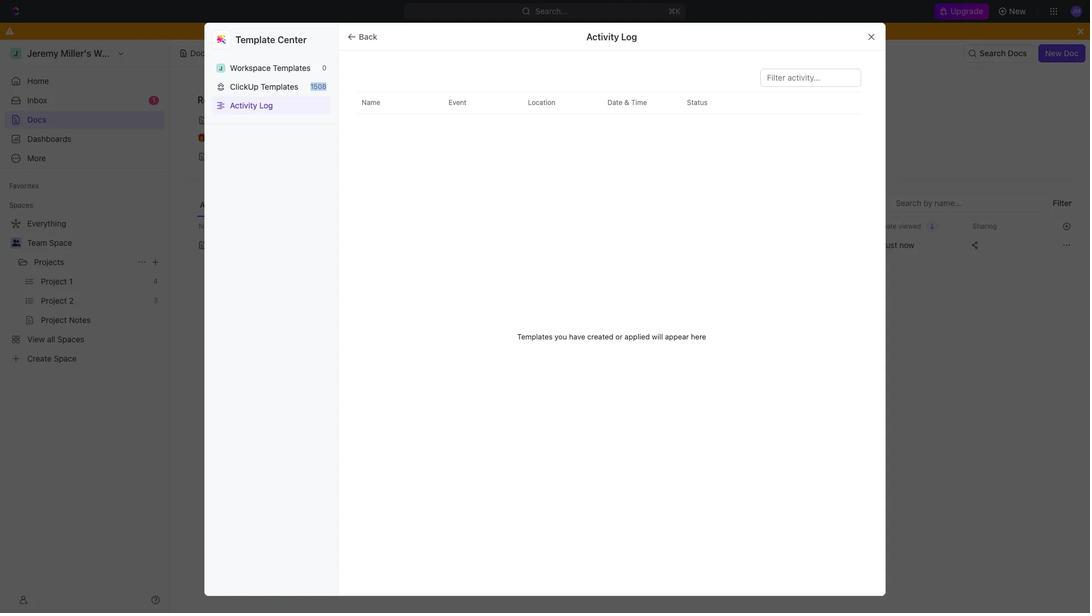 Task type: vqa. For each thing, say whether or not it's contained in the screenshot.
the right business time image
no



Task type: locate. For each thing, give the bounding box(es) containing it.
row containing name
[[183, 217, 1077, 236]]

activity down the clickup
[[230, 101, 257, 110]]

date & time
[[608, 98, 647, 107]]

0 vertical spatial activity
[[587, 32, 619, 42]]

1508
[[311, 82, 327, 91]]

all button
[[197, 194, 212, 217]]

template center
[[236, 35, 307, 45]]

docs link
[[5, 111, 165, 129]]

templates down "center"
[[273, 63, 311, 73]]

1 horizontal spatial new
[[1045, 48, 1062, 58]]

1 vertical spatial name
[[199, 222, 217, 230]]

0 horizontal spatial activity
[[230, 101, 257, 110]]

0 horizontal spatial workspace
[[230, 63, 271, 73]]

home link
[[5, 72, 165, 90]]

date viewed
[[882, 222, 921, 230]]

&
[[625, 98, 630, 107]]

clickup
[[230, 82, 259, 91]]

new inside "button"
[[1045, 48, 1062, 58]]

1 horizontal spatial log
[[621, 32, 637, 42]]

date for date & time
[[608, 98, 623, 107]]

name
[[362, 98, 380, 107], [199, 222, 217, 230]]

activity log
[[587, 32, 637, 42], [230, 101, 273, 110]]

templates
[[273, 63, 311, 73], [261, 82, 298, 91]]

home
[[27, 76, 49, 86]]

1 horizontal spatial activity log
[[587, 32, 637, 42]]

name column header
[[357, 92, 438, 114]]

1 vertical spatial date
[[882, 222, 897, 230]]

date left the '&'
[[608, 98, 623, 107]]

docs down inbox
[[27, 115, 46, 124]]

1 horizontal spatial workspace
[[336, 200, 378, 210]]

search...
[[536, 6, 568, 16]]

docs
[[190, 48, 209, 58], [1008, 48, 1027, 58], [27, 115, 46, 124]]

log
[[621, 32, 637, 42], [259, 101, 273, 110]]

1 vertical spatial activity log
[[230, 101, 273, 110]]

activity log left "this"
[[587, 32, 637, 42]]

template
[[236, 35, 275, 45]]

upgrade
[[951, 6, 983, 16]]

team space link
[[27, 234, 162, 252]]

0 vertical spatial date
[[608, 98, 623, 107]]

docs right search
[[1008, 48, 1027, 58]]

date
[[608, 98, 623, 107], [882, 222, 897, 230]]

notifications?
[[543, 26, 594, 36]]

tree
[[5, 215, 165, 368]]

templates up activity log button
[[261, 82, 298, 91]]

0 horizontal spatial activity log
[[230, 101, 273, 110]]

0 horizontal spatial favorites
[[9, 182, 39, 190]]

date up just
[[882, 222, 897, 230]]

0 horizontal spatial new
[[1010, 6, 1026, 16]]

name up the untitled link
[[362, 98, 380, 107]]

0 vertical spatial activity log
[[587, 32, 637, 42]]

templates for workspace templates
[[273, 63, 311, 73]]

0 horizontal spatial date
[[608, 98, 623, 107]]

time
[[631, 98, 647, 107]]

1 vertical spatial log
[[259, 101, 273, 110]]

tree containing team space
[[5, 215, 165, 368]]

new for new doc
[[1045, 48, 1062, 58]]

0 horizontal spatial log
[[259, 101, 273, 110]]

just now
[[882, 240, 915, 250]]

sharing
[[973, 222, 997, 230]]

name down all button
[[199, 222, 217, 230]]

1 horizontal spatial activity
[[587, 32, 619, 42]]

hide
[[632, 26, 650, 36]]

0 vertical spatial favorites
[[498, 95, 538, 105]]

1 vertical spatial new
[[1045, 48, 1062, 58]]

0 vertical spatial name
[[362, 98, 380, 107]]

favorites
[[498, 95, 538, 105], [9, 182, 39, 190]]

0 vertical spatial row
[[436, 91, 862, 114]]

log down clickup templates
[[259, 101, 273, 110]]

0 vertical spatial log
[[621, 32, 637, 42]]

enable
[[483, 26, 508, 36]]

date for date viewed
[[882, 222, 897, 230]]

jeremy miller's workspace, , element
[[216, 63, 225, 72]]

user group image
[[12, 240, 20, 246]]

activity log down the clickup
[[230, 101, 273, 110]]

Filter activity... text field
[[767, 69, 855, 86]]

1 vertical spatial activity
[[230, 101, 257, 110]]

0 horizontal spatial name
[[199, 222, 217, 230]]

Search by name... text field
[[896, 195, 1040, 212]]

you
[[437, 26, 451, 36]]

activity left hide
[[587, 32, 619, 42]]

workspace
[[230, 63, 271, 73], [336, 200, 378, 210]]

cell
[[183, 235, 196, 256], [539, 235, 653, 256], [653, 235, 784, 256], [784, 235, 875, 256]]

1 horizontal spatial name
[[362, 98, 380, 107]]

do
[[425, 26, 435, 36]]

1 horizontal spatial date
[[882, 222, 897, 230]]

log left "this"
[[621, 32, 637, 42]]

2 horizontal spatial docs
[[1008, 48, 1027, 58]]

new inside button
[[1010, 6, 1026, 16]]

projects link
[[34, 253, 133, 271]]

1 horizontal spatial favorites
[[498, 95, 538, 105]]

tab list
[[197, 194, 469, 217]]

docs up recent
[[190, 48, 209, 58]]

row containing event
[[436, 91, 862, 114]]

workspace inside workspace "button"
[[336, 200, 378, 210]]

1 column header from the left
[[183, 217, 196, 236]]

1
[[152, 96, 156, 105]]

1 vertical spatial favorites
[[9, 182, 39, 190]]

activity log button
[[212, 96, 331, 115]]

templates for clickup templates
[[261, 82, 298, 91]]

new
[[1010, 6, 1026, 16], [1045, 48, 1062, 58]]

0 vertical spatial new
[[1010, 6, 1026, 16]]

date inside column header
[[608, 98, 623, 107]]

0 vertical spatial templates
[[273, 63, 311, 73]]

upgrade link
[[935, 3, 989, 19]]

date & time column header
[[595, 92, 677, 114]]

activity inside button
[[230, 101, 257, 110]]

event
[[449, 98, 467, 107]]

grid
[[357, 91, 867, 582]]

just now table
[[183, 217, 1077, 257]]

1 vertical spatial row
[[183, 217, 1077, 236]]

j
[[219, 64, 223, 71]]

location
[[528, 98, 556, 107]]

new up search docs
[[1010, 6, 1026, 16]]

activity
[[587, 32, 619, 42], [230, 101, 257, 110]]

column header
[[183, 217, 196, 236], [539, 217, 653, 236], [653, 217, 784, 236], [784, 217, 875, 236]]

1 vertical spatial templates
[[261, 82, 298, 91]]

0 horizontal spatial docs
[[27, 115, 46, 124]]

row
[[436, 91, 862, 114], [183, 217, 1077, 236]]

4 column header from the left
[[784, 217, 875, 236]]

back button
[[343, 28, 384, 46]]

1 vertical spatial workspace
[[336, 200, 378, 210]]

new left the doc
[[1045, 48, 1062, 58]]

dashboards link
[[5, 130, 165, 148]]

dashboards
[[27, 134, 71, 144]]

date inside button
[[882, 222, 897, 230]]

⌘k
[[669, 6, 681, 16]]

0 vertical spatial workspace
[[230, 63, 271, 73]]

doc
[[1064, 48, 1079, 58]]

enable
[[601, 26, 627, 36]]



Task type: describe. For each thing, give the bounding box(es) containing it.
log inside button
[[259, 101, 273, 110]]

name inside column header
[[362, 98, 380, 107]]

sidebar navigation
[[0, 40, 170, 613]]

4 cell from the left
[[784, 235, 875, 256]]

team space
[[27, 238, 72, 248]]

workspace for workspace templates
[[230, 63, 271, 73]]

workspace button
[[333, 194, 380, 217]]

new for new
[[1010, 6, 1026, 16]]

activity log inside button
[[230, 101, 273, 110]]

location column header
[[516, 92, 597, 114]]

event column header
[[436, 92, 518, 114]]

search docs
[[980, 48, 1027, 58]]

1 cell from the left
[[183, 235, 196, 256]]

new doc button
[[1039, 44, 1086, 62]]

projects
[[34, 257, 64, 267]]

untitled link
[[193, 111, 466, 129]]

new doc
[[1045, 48, 1079, 58]]

3 cell from the left
[[653, 235, 784, 256]]

want
[[453, 26, 471, 36]]

docs inside button
[[1008, 48, 1027, 58]]

docs inside sidebar "navigation"
[[27, 115, 46, 124]]

space
[[49, 238, 72, 248]]

viewed
[[899, 222, 921, 230]]

0
[[322, 64, 327, 72]]

2 cell from the left
[[539, 235, 653, 256]]

now
[[900, 240, 915, 250]]

spaces
[[9, 201, 33, 210]]

🎁 link
[[193, 129, 466, 148]]

3 column header from the left
[[653, 217, 784, 236]]

tab list containing all
[[197, 194, 469, 217]]

new button
[[994, 2, 1033, 20]]

recent
[[198, 95, 228, 105]]

all
[[200, 200, 209, 210]]

center
[[278, 35, 307, 45]]

favorites button
[[5, 179, 44, 193]]

inbox
[[27, 95, 47, 105]]

workspace for workspace
[[336, 200, 378, 210]]

untitled
[[214, 115, 243, 125]]

browser
[[510, 26, 541, 36]]

🎁
[[198, 134, 207, 143]]

favorites inside button
[[9, 182, 39, 190]]

this
[[652, 26, 666, 36]]

to
[[473, 26, 481, 36]]

status
[[687, 98, 708, 107]]

search docs button
[[964, 44, 1034, 62]]

date viewed button
[[875, 218, 939, 235]]

do you want to enable browser notifications? enable hide this
[[425, 26, 666, 36]]

status column header
[[675, 92, 757, 114]]

clickup templates
[[230, 82, 298, 91]]

search
[[980, 48, 1006, 58]]

1 horizontal spatial docs
[[190, 48, 209, 58]]

team
[[27, 238, 47, 248]]

workspace templates
[[230, 63, 311, 73]]

tree inside sidebar "navigation"
[[5, 215, 165, 368]]

name inside just now table
[[199, 222, 217, 230]]

just now row
[[183, 234, 1077, 257]]

2 column header from the left
[[539, 217, 653, 236]]

just
[[882, 240, 898, 250]]

back
[[359, 32, 377, 41]]

grid containing name
[[357, 91, 867, 582]]



